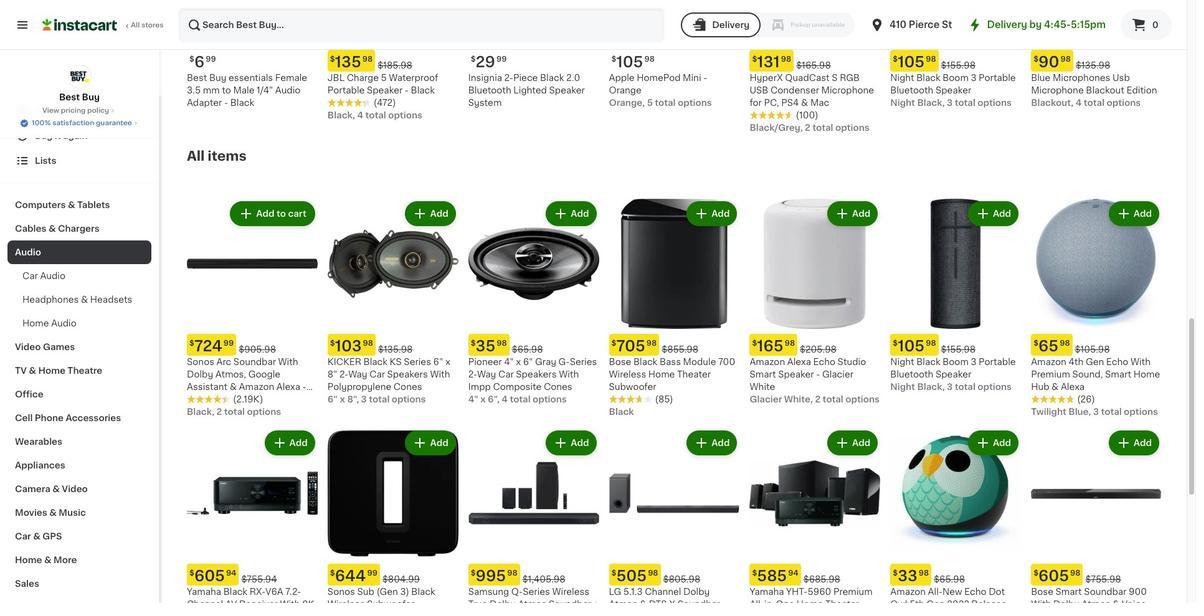 Task type: locate. For each thing, give the bounding box(es) containing it.
2 605 from the left
[[1039, 569, 1069, 583]]

99 up arc
[[224, 340, 234, 347]]

1 horizontal spatial microphone
[[1031, 86, 1084, 94]]

33
[[898, 569, 918, 583]]

& right the camera
[[52, 485, 60, 494]]

total inside $ 103 98 $135.98 kicker black ks series 6" x 8" 2-way car speakers with polypropylene cones 6" x 8", 3 total options
[[369, 395, 390, 404]]

1 horizontal spatial buy
[[82, 93, 100, 102]]

0 vertical spatial $155.98
[[941, 61, 976, 70]]

4 night from the top
[[891, 383, 915, 392]]

2 $155.98 from the top
[[941, 346, 976, 354]]

98 for '$995.98 original price: $1,405.98' element
[[507, 570, 518, 577]]

2 vertical spatial wireless
[[328, 600, 365, 603]]

by
[[1030, 20, 1042, 29]]

0 vertical spatial to
[[222, 86, 231, 94]]

$ for $131.98 original price: $165.98 element
[[752, 55, 757, 63]]

2 night black boom 3 portable bluetooth speaker night black, 3 total options from the top
[[891, 358, 1016, 392]]

1 vertical spatial 5
[[647, 98, 653, 107]]

0 vertical spatial $135.98
[[1076, 61, 1111, 70]]

product group containing 724
[[187, 199, 318, 418]]

car inside $ 103 98 $135.98 kicker black ks series 6" x 8" 2-way car speakers with polypropylene cones 6" x 8", 3 total options
[[370, 370, 385, 379]]

$131.98 original price: $165.98 element
[[750, 50, 881, 71]]

$ for $585.94 original price: $685.98 element
[[752, 570, 757, 577]]

car down movies
[[15, 532, 31, 541]]

1 night black boom 3 portable bluetooth speaker night black, 3 total options from the top
[[891, 73, 1016, 107]]

1 vertical spatial 4"
[[468, 395, 478, 404]]

pioneer 4" x 6" gray g-series 2-way car speakers with impp composite cones 4" x 6", 4 total options
[[468, 358, 597, 404]]

video
[[15, 343, 41, 351], [62, 485, 88, 494]]

2 horizontal spatial 6"
[[523, 358, 533, 367]]

1 $155.98 from the top
[[941, 61, 976, 70]]

2 cones from the left
[[544, 383, 573, 392]]

series right the 'gray'
[[570, 358, 597, 367]]

1 vertical spatial buy
[[82, 93, 100, 102]]

series right ks
[[404, 358, 431, 367]]

1 vertical spatial 4
[[357, 111, 363, 119]]

0 horizontal spatial to
[[222, 86, 231, 94]]

smart up "white"
[[750, 370, 776, 379]]

alexa up (26)
[[1061, 383, 1085, 392]]

subwoofer inside bose black bass module 700 wireless home theater subwoofer
[[609, 383, 657, 392]]

1 vertical spatial $65.98
[[934, 575, 965, 584]]

microphone down rgb on the top right
[[822, 86, 874, 94]]

2 horizontal spatial wireless
[[609, 370, 646, 379]]

twilight
[[1031, 408, 1067, 417]]

tv & home theatre link
[[7, 359, 151, 383]]

echo for 65
[[1107, 358, 1129, 367]]

1 yamaha from the left
[[187, 588, 221, 597]]

2
[[805, 123, 811, 132], [815, 395, 821, 404], [217, 408, 222, 417]]

wireless down $1,405.98
[[552, 588, 590, 597]]

99 inside $ 724 99 $905.98 sonos arc soundbar with dolby atmos, google assistant & amazon alexa - black
[[224, 340, 234, 347]]

g-
[[559, 358, 570, 367]]

$ for the $65.98 original price: $105.98 element
[[1034, 340, 1039, 347]]

98 for $103.98 original price: $135.98 element
[[363, 340, 373, 347]]

subwoofer up the (85)
[[609, 383, 657, 392]]

1 horizontal spatial premium
[[1031, 370, 1071, 379]]

buy
[[209, 73, 227, 82], [82, 93, 100, 102], [35, 131, 53, 140]]

$135.98 up ks
[[378, 346, 413, 354]]

subwoofer down (gen
[[367, 600, 414, 603]]

usb
[[750, 86, 769, 94]]

0 horizontal spatial bose
[[609, 358, 631, 367]]

add for 35
[[571, 209, 589, 218]]

add for 705
[[712, 209, 730, 218]]

$ for $705.98 original price: $855.98 element
[[612, 340, 617, 347]]

94 inside $ 605 94 $755.94 yamaha black rx-v6a 7.2- channel av receiver with 8
[[226, 570, 236, 577]]

0 horizontal spatial way
[[348, 370, 367, 379]]

605 for $ 605 94 $755.94 yamaha black rx-v6a 7.2- channel av receiver with 8
[[194, 569, 225, 583]]

home & more link
[[7, 548, 151, 572]]

4" right pioneer
[[504, 358, 514, 367]]

car inside car audio link
[[22, 272, 38, 280]]

dolby down $805.98
[[684, 588, 710, 597]]

product group containing 165
[[750, 199, 881, 406]]

1 605 from the left
[[194, 569, 225, 583]]

1 horizontal spatial wireless
[[552, 588, 590, 597]]

1 microphone from the left
[[822, 86, 874, 94]]

2 for 131
[[805, 123, 811, 132]]

way down pioneer
[[477, 370, 496, 379]]

1 vertical spatial $155.98
[[941, 346, 976, 354]]

None search field
[[178, 7, 665, 42]]

2 horizontal spatial series
[[570, 358, 597, 367]]

echo up 2022
[[965, 588, 987, 597]]

$35.98 original price: $65.98 element
[[468, 334, 599, 356]]

add button for 33
[[970, 432, 1018, 455]]

1 horizontal spatial bose
[[1031, 588, 1054, 597]]

0 horizontal spatial all
[[131, 22, 140, 29]]

98 for $505.98 original price: $805.98 element on the bottom right of the page
[[648, 570, 658, 577]]

yamaha up in-
[[750, 588, 784, 597]]

2 for 724
[[217, 408, 222, 417]]

6" right ks
[[433, 358, 443, 367]]

bluetooth for 2nd '$105.98 original price: $155.98' element from the bottom
[[891, 86, 934, 94]]

0 vertical spatial 4
[[1076, 98, 1082, 107]]

add for 33
[[993, 439, 1011, 448]]

add button for 995
[[547, 432, 595, 455]]

- inside $ 724 99 $905.98 sonos arc soundbar with dolby atmos, google assistant & amazon alexa - black
[[303, 383, 306, 392]]

- right mini
[[704, 73, 708, 82]]

1 vertical spatial video
[[62, 485, 88, 494]]

gen inside amazon all-new echo dot owl 5th gen 2022 releas
[[927, 600, 945, 603]]

glacier down "white"
[[750, 395, 782, 404]]

jbl
[[328, 73, 345, 82]]

tv
[[15, 366, 27, 375]]

$ for $644.99 original price: $804.99 'element'
[[330, 570, 335, 577]]

options inside $ 103 98 $135.98 kicker black ks series 6" x 8" 2-way car speakers with polypropylene cones 6" x 8", 3 total options
[[392, 395, 426, 404]]

video up music
[[62, 485, 88, 494]]

99 for 29
[[497, 55, 507, 63]]

add for 105
[[993, 209, 1011, 218]]

1 horizontal spatial channel
[[645, 588, 681, 597]]

night black boom 3 portable bluetooth speaker night black, 3 total options inside item carousel region
[[891, 73, 1016, 107]]

tv & home theatre
[[15, 366, 102, 375]]

atmos down lg
[[609, 600, 638, 603]]

$ for '$995.98 original price: $1,405.98' element
[[471, 570, 476, 577]]

options down composite
[[533, 395, 567, 404]]

speakers
[[387, 370, 428, 379], [516, 370, 557, 379]]

& right hub
[[1052, 383, 1059, 392]]

atmos down $755.98
[[1082, 600, 1111, 603]]

series down $1,405.98
[[523, 588, 550, 597]]

0 vertical spatial 5
[[381, 73, 387, 82]]

composite
[[493, 383, 542, 392]]

options down rgb on the top right
[[836, 123, 870, 132]]

7.2-
[[285, 588, 301, 597]]

0 vertical spatial sonos
[[187, 358, 214, 367]]

2 speakers from the left
[[516, 370, 557, 379]]

again
[[63, 131, 88, 140]]

dolby inside bose smart soundbar 900 with dolby atmos & voic
[[1054, 600, 1080, 603]]

0 horizontal spatial 2-
[[340, 370, 348, 379]]

black inside bose black bass module 700 wireless home theater subwoofer
[[634, 358, 658, 367]]

2- up impp
[[468, 370, 477, 379]]

add for 505
[[712, 439, 730, 448]]

$165.98 original price: $205.98 element
[[750, 334, 881, 356]]

$ for $605.98 original price: $755.98 element
[[1034, 570, 1039, 577]]

&
[[801, 98, 808, 107], [68, 201, 75, 209], [49, 224, 56, 233], [81, 295, 88, 304], [29, 366, 36, 375], [230, 383, 237, 392], [1052, 383, 1059, 392], [52, 485, 60, 494], [49, 509, 57, 517], [33, 532, 40, 541], [44, 556, 51, 565], [640, 600, 647, 603], [1113, 600, 1120, 603]]

98 inside $ 135 98
[[363, 55, 373, 63]]

black inside $ 605 94 $755.94 yamaha black rx-v6a 7.2- channel av receiver with 8
[[224, 588, 247, 597]]

night black boom 3 portable bluetooth speaker night black, 3 total options
[[891, 73, 1016, 107], [891, 358, 1016, 392]]

options down mini
[[678, 98, 712, 107]]

99
[[206, 55, 216, 63], [497, 55, 507, 63], [224, 340, 234, 347], [367, 570, 378, 577]]

quadcast
[[785, 73, 830, 82]]

6"
[[433, 358, 443, 367], [523, 358, 533, 367], [328, 395, 338, 404]]

0 horizontal spatial cones
[[394, 383, 422, 392]]

channel up dts:x
[[645, 588, 681, 597]]

night black boom 3 portable bluetooth speaker night black, 3 total options for 2nd '$105.98 original price: $155.98' element from the bottom
[[891, 73, 1016, 107]]

29
[[476, 55, 495, 69]]

0 horizontal spatial 605
[[194, 569, 225, 583]]

black inside best buy essentials female 3.5 mm to male 1/4" audio adapter - black
[[230, 98, 254, 107]]

best up pricing
[[59, 93, 80, 102]]

atmos down q-
[[518, 600, 547, 603]]

piece
[[513, 73, 538, 82]]

2 inside item carousel region
[[805, 123, 811, 132]]

99 up sub on the left bottom of page
[[367, 570, 378, 577]]

jbl charge 5 waterproof portable speaker - black
[[328, 73, 438, 94]]

2 vertical spatial 2
[[217, 408, 222, 417]]

98 inside $ 131 98
[[781, 55, 792, 63]]

1 way from the left
[[348, 370, 367, 379]]

$ for 2nd '$105.98 original price: $155.98' element from the bottom
[[893, 55, 898, 63]]

2- inside insignia 2-piece black 2.0 bluetooth lighted speaker system
[[505, 73, 513, 82]]

add for 995
[[571, 439, 589, 448]]

2 down (100)
[[805, 123, 811, 132]]

video games link
[[7, 335, 151, 359]]

video up tv
[[15, 343, 41, 351]]

best
[[187, 73, 207, 82], [59, 93, 80, 102]]

home down 5960
[[797, 600, 823, 603]]

$ inside $ 135 98
[[330, 55, 335, 63]]

new
[[943, 588, 962, 597]]

$90.98 original price: $135.98 element
[[1031, 50, 1162, 71]]

4
[[1076, 98, 1082, 107], [357, 111, 363, 119], [502, 395, 508, 404]]

to left the cart
[[276, 209, 286, 218]]

99 inside $ 644 99
[[367, 570, 378, 577]]

& down atmos,
[[230, 383, 237, 392]]

2 vertical spatial soundbar
[[549, 600, 591, 603]]

glacier down the studio
[[823, 370, 854, 379]]

605 for $ 605 98
[[1039, 569, 1069, 583]]

total inside $ 165 98 $205.98 amazon alexa echo studio smart speaker - glacier white glacier white, 2 total options
[[823, 395, 844, 404]]

98 for $33.98 original price: $65.98 element
[[919, 570, 929, 577]]

1 horizontal spatial all-
[[928, 588, 943, 597]]

microphone up blackout,
[[1031, 86, 1084, 94]]

4 down microphones
[[1076, 98, 1082, 107]]

$
[[189, 55, 194, 63], [330, 55, 335, 63], [471, 55, 476, 63], [612, 55, 617, 63], [752, 55, 757, 63], [893, 55, 898, 63], [1034, 55, 1039, 63], [189, 340, 194, 347], [330, 340, 335, 347], [471, 340, 476, 347], [612, 340, 617, 347], [752, 340, 757, 347], [893, 340, 898, 347], [1034, 340, 1039, 347], [189, 570, 194, 577], [330, 570, 335, 577], [471, 570, 476, 577], [612, 570, 617, 577], [752, 570, 757, 577], [893, 570, 898, 577], [1034, 570, 1039, 577]]

& inside bose smart soundbar 900 with dolby atmos & voic
[[1113, 600, 1120, 603]]

& left music
[[49, 509, 57, 517]]

usb
[[1113, 73, 1130, 82]]

$ inside $ 605 98
[[1034, 570, 1039, 577]]

gen right 5th
[[927, 600, 945, 603]]

$105.98 original price: $155.98 element
[[891, 50, 1021, 71], [891, 334, 1021, 356]]

all- inside amazon all-new echo dot owl 5th gen 2022 releas
[[928, 588, 943, 597]]

1 vertical spatial best
[[59, 93, 80, 102]]

$ 105 98
[[612, 55, 655, 69], [893, 55, 936, 69], [893, 339, 936, 354]]

all-
[[928, 588, 943, 597], [750, 600, 765, 603]]

0 vertical spatial night black boom 3 portable bluetooth speaker night black, 3 total options
[[891, 73, 1016, 107]]

35
[[476, 339, 496, 354]]

sonos inside sonos sub (gen 3) black wireless subwoofer
[[328, 588, 355, 597]]

home inside amazon 4th gen echo with premium sound, smart home hub & alexa
[[1134, 370, 1161, 379]]

1 horizontal spatial video
[[62, 485, 88, 494]]

total inside apple homepod mini - orange orange, 5 total options
[[655, 98, 676, 107]]

2 horizontal spatial buy
[[209, 73, 227, 82]]

$135.98 original price: $185.98 element
[[328, 50, 458, 71]]

wireless inside bose black bass module 700 wireless home theater subwoofer
[[609, 370, 646, 379]]

99 right 29
[[497, 55, 507, 63]]

smart down $ 605 98
[[1056, 588, 1082, 597]]

all- inside the yamaha yht-5960 premium all-in-one home theate
[[750, 600, 765, 603]]

$ inside $ 165 98 $205.98 amazon alexa echo studio smart speaker - glacier white glacier white, 2 total options
[[752, 340, 757, 347]]

options inside $ 165 98 $205.98 amazon alexa echo studio smart speaker - glacier white glacier white, 2 total options
[[846, 395, 880, 404]]

home audio
[[22, 319, 76, 328]]

premium right 5960
[[834, 588, 873, 597]]

1 horizontal spatial $65.98
[[934, 575, 965, 584]]

1 vertical spatial boom
[[943, 358, 969, 367]]

1 boom from the top
[[943, 73, 969, 82]]

microphone inside "blue microphones usb microphone blackout edition blackout, 4 total options"
[[1031, 86, 1084, 94]]

605 up bose smart soundbar 900 with dolby atmos & voic
[[1039, 569, 1069, 583]]

995
[[476, 569, 506, 583]]

$103.98 original price: $135.98 element
[[328, 334, 458, 356]]

bluetooth inside insignia 2-piece black 2.0 bluetooth lighted speaker system
[[468, 86, 511, 94]]

wireless down 705
[[609, 370, 646, 379]]

3 night from the top
[[891, 358, 915, 367]]

1 vertical spatial soundbar
[[1085, 588, 1127, 597]]

polypropylene
[[328, 383, 392, 392]]

best for best buy
[[59, 93, 80, 102]]

94 up the yht-
[[788, 570, 799, 577]]

0 horizontal spatial microphone
[[822, 86, 874, 94]]

0 horizontal spatial all-
[[750, 600, 765, 603]]

bose down $ 605 98
[[1031, 588, 1054, 597]]

2- inside $ 103 98 $135.98 kicker black ks series 6" x 8" 2-way car speakers with polypropylene cones 6" x 8", 3 total options
[[340, 370, 348, 379]]

soundbar inside bose smart soundbar 900 with dolby atmos & voic
[[1085, 588, 1127, 597]]

buy up policy
[[82, 93, 100, 102]]

amazon
[[750, 358, 785, 367], [1031, 358, 1067, 367], [239, 383, 274, 392], [891, 588, 926, 597]]

channel inside lg 5.1.3 channel dolby atmos & dts:x soundba
[[645, 588, 681, 597]]

owl
[[891, 600, 908, 603]]

soundbar inside $ 724 99 $905.98 sonos arc soundbar with dolby atmos, google assistant & amazon alexa - black
[[234, 358, 276, 367]]

2 yamaha from the left
[[750, 588, 784, 597]]

black inside the jbl charge 5 waterproof portable speaker - black
[[411, 86, 435, 94]]

bose for 605
[[1031, 588, 1054, 597]]

bose inside bose black bass module 700 wireless home theater subwoofer
[[609, 358, 631, 367]]

add inside button
[[256, 209, 274, 218]]

1 vertical spatial subwoofer
[[367, 600, 414, 603]]

1 horizontal spatial speakers
[[516, 370, 557, 379]]

dolby down samsung
[[490, 600, 516, 603]]

to right the mm
[[222, 86, 231, 94]]

bluetooth for 2nd '$105.98 original price: $155.98' element
[[891, 370, 934, 379]]

best up 3.5
[[187, 73, 207, 82]]

$ inside $ 35 98
[[471, 340, 476, 347]]

yamaha inside $ 605 94 $755.94 yamaha black rx-v6a 7.2- channel av receiver with 8
[[187, 588, 221, 597]]

product group
[[187, 199, 318, 418], [328, 199, 458, 406], [468, 199, 599, 406], [609, 199, 740, 418], [750, 199, 881, 406], [891, 199, 1021, 393], [1031, 199, 1162, 418], [187, 428, 318, 603], [328, 428, 458, 603], [468, 428, 599, 603], [609, 428, 740, 603], [750, 428, 881, 603], [891, 428, 1021, 603], [1031, 428, 1162, 603]]

s
[[832, 73, 838, 82]]

add for 585
[[853, 439, 871, 448]]

sonos
[[187, 358, 214, 367], [328, 588, 355, 597]]

1 speakers from the left
[[387, 370, 428, 379]]

atmos inside "samsung q-series wireless true dolby atmos soundbar"
[[518, 600, 547, 603]]

98 for 2nd '$105.98 original price: $155.98' element from the bottom
[[926, 55, 936, 63]]

0 horizontal spatial $65.98
[[512, 346, 543, 354]]

2 microphone from the left
[[1031, 86, 1084, 94]]

2- right 8"
[[340, 370, 348, 379]]

605 inside $ 605 94 $755.94 yamaha black rx-v6a 7.2- channel av receiver with 8
[[194, 569, 225, 583]]

sonos down 644
[[328, 588, 355, 597]]

1 horizontal spatial gen
[[1086, 358, 1104, 367]]

dolby down $ 605 98
[[1054, 600, 1080, 603]]

amazon inside amazon all-new echo dot owl 5th gen 2022 releas
[[891, 588, 926, 597]]

98 for $35.98 original price: $65.98 element
[[497, 340, 507, 347]]

0 vertical spatial wireless
[[609, 370, 646, 379]]

$ inside $ 585 94
[[752, 570, 757, 577]]

0 horizontal spatial buy
[[35, 131, 53, 140]]

blackout,
[[1031, 98, 1074, 107]]

2 inside $ 165 98 $205.98 amazon alexa echo studio smart speaker - glacier white glacier white, 2 total options
[[815, 395, 821, 404]]

bose inside bose smart soundbar 900 with dolby atmos & voic
[[1031, 588, 1054, 597]]

car up composite
[[498, 370, 514, 379]]

99 for 724
[[224, 340, 234, 347]]

0 vertical spatial premium
[[1031, 370, 1071, 379]]

1 horizontal spatial smart
[[1056, 588, 1082, 597]]

0 vertical spatial channel
[[645, 588, 681, 597]]

premium inside the yamaha yht-5960 premium all-in-one home theate
[[834, 588, 873, 597]]

wireless inside sonos sub (gen 3) black wireless subwoofer
[[328, 600, 365, 603]]

0 horizontal spatial subwoofer
[[367, 600, 414, 603]]

2- right insignia
[[505, 73, 513, 82]]

2 horizontal spatial atmos
[[1082, 600, 1111, 603]]

0 vertical spatial bose
[[609, 358, 631, 367]]

echo inside amazon 4th gen echo with premium sound, smart home hub & alexa
[[1107, 358, 1129, 367]]

8"
[[328, 370, 337, 379]]

microphone inside hyperx quadcast s rgb usb condenser microphone for pc, ps4 & mac
[[822, 86, 874, 94]]

1 horizontal spatial sonos
[[328, 588, 355, 597]]

1 cones from the left
[[394, 383, 422, 392]]

644
[[335, 569, 366, 583]]

2 94 from the left
[[788, 570, 799, 577]]

94
[[226, 570, 236, 577], [788, 570, 799, 577]]

add button for 35
[[547, 202, 595, 225]]

glacier
[[823, 370, 854, 379], [750, 395, 782, 404]]

add button for 585
[[829, 432, 877, 455]]

0 horizontal spatial gen
[[927, 600, 945, 603]]

& down $755.98
[[1113, 600, 1120, 603]]

0 horizontal spatial video
[[15, 343, 41, 351]]

0 horizontal spatial 5
[[381, 73, 387, 82]]

pc,
[[764, 98, 779, 107]]

2 horizontal spatial 2
[[815, 395, 821, 404]]

1 horizontal spatial $135.98
[[1076, 61, 1111, 70]]

smart inside $ 165 98 $205.98 amazon alexa echo studio smart speaker - glacier white glacier white, 2 total options
[[750, 370, 776, 379]]

0 horizontal spatial speakers
[[387, 370, 428, 379]]

0 vertical spatial all-
[[928, 588, 943, 597]]

$135.98 inside $90.98 original price: $135.98 element
[[1076, 61, 1111, 70]]

0 horizontal spatial $135.98
[[378, 346, 413, 354]]

x left the 8",
[[340, 395, 345, 404]]

best buy essentials female 3.5 mm to male 1/4" audio adapter - black
[[187, 73, 307, 107]]

amazon 4th gen echo with premium sound, smart home hub & alexa
[[1031, 358, 1161, 392]]

0 horizontal spatial 94
[[226, 570, 236, 577]]

0 vertical spatial glacier
[[823, 370, 854, 379]]

99 inside $ 29 99
[[497, 55, 507, 63]]

$65.98 up new
[[934, 575, 965, 584]]

amazon inside $ 724 99 $905.98 sonos arc soundbar with dolby atmos, google assistant & amazon alexa - black
[[239, 383, 274, 392]]

car audio link
[[7, 264, 151, 288]]

0 horizontal spatial 2
[[217, 408, 222, 417]]

amazon down 65
[[1031, 358, 1067, 367]]

4 down charge
[[357, 111, 363, 119]]

0 vertical spatial gen
[[1086, 358, 1104, 367]]

$805.98
[[663, 575, 701, 584]]

1 horizontal spatial echo
[[965, 588, 987, 597]]

home audio link
[[7, 312, 151, 335]]

605 left $755.94
[[194, 569, 225, 583]]

cables
[[15, 224, 46, 233]]

amazon up 5th
[[891, 588, 926, 597]]

(gen
[[377, 588, 398, 597]]

$33.98 original price: $65.98 element
[[891, 564, 1021, 586]]

Search field
[[179, 9, 664, 41]]

0 horizontal spatial soundbar
[[234, 358, 276, 367]]

product group containing 585
[[750, 428, 881, 603]]

1 vertical spatial bose
[[1031, 588, 1054, 597]]

portable
[[979, 73, 1016, 82], [328, 86, 365, 94], [979, 358, 1016, 367]]

1 vertical spatial all
[[187, 149, 205, 162]]

gen down $105.98
[[1086, 358, 1104, 367]]

1 horizontal spatial delivery
[[987, 20, 1028, 29]]

sonos down '724'
[[187, 358, 214, 367]]

add button
[[407, 202, 455, 225], [547, 202, 595, 225], [688, 202, 736, 225], [829, 202, 877, 225], [970, 202, 1018, 225], [1110, 202, 1158, 225], [266, 432, 314, 455], [407, 432, 455, 455], [547, 432, 595, 455], [688, 432, 736, 455], [829, 432, 877, 455], [970, 432, 1018, 455], [1110, 432, 1158, 455]]

65
[[1039, 339, 1059, 354]]

0 vertical spatial best
[[187, 73, 207, 82]]

$ inside $ 505 98
[[612, 570, 617, 577]]

0 vertical spatial all
[[131, 22, 140, 29]]

soundbar down $1,405.98
[[549, 600, 591, 603]]

1 94 from the left
[[226, 570, 236, 577]]

lighted
[[514, 86, 547, 94]]

car audio
[[22, 272, 65, 280]]

2 horizontal spatial echo
[[1107, 358, 1129, 367]]

0 horizontal spatial delivery
[[712, 21, 750, 29]]

1 horizontal spatial alexa
[[788, 358, 811, 367]]

all items
[[187, 149, 247, 162]]

$ 605 94 $755.94 yamaha black rx-v6a 7.2- channel av receiver with 8
[[187, 569, 314, 603]]

ks
[[390, 358, 402, 367]]

0 horizontal spatial smart
[[750, 370, 776, 379]]

$ 90 98
[[1034, 55, 1071, 69]]

0
[[1153, 21, 1159, 29]]

0 horizontal spatial 4
[[357, 111, 363, 119]]

add for 65
[[1134, 209, 1152, 218]]

atmos,
[[215, 370, 246, 379]]

way inside pioneer 4" x 6" gray g-series 2-way car speakers with impp composite cones 4" x 6", 4 total options
[[477, 370, 496, 379]]

4 right 6",
[[502, 395, 508, 404]]

98 for the $65.98 original price: $105.98 element
[[1060, 340, 1070, 347]]

0 vertical spatial buy
[[209, 73, 227, 82]]

1 vertical spatial all-
[[750, 600, 765, 603]]

2 night from the top
[[891, 98, 915, 107]]

series inside pioneer 4" x 6" gray g-series 2-way car speakers with impp composite cones 4" x 6", 4 total options
[[570, 358, 597, 367]]

1 vertical spatial sonos
[[328, 588, 355, 597]]

2 horizontal spatial 4
[[1076, 98, 1082, 107]]

car up polypropylene
[[370, 370, 385, 379]]

0 vertical spatial $65.98
[[512, 346, 543, 354]]

orange,
[[609, 98, 645, 107]]

1 horizontal spatial yamaha
[[750, 588, 784, 597]]

1 horizontal spatial 94
[[788, 570, 799, 577]]

$155.98
[[941, 61, 976, 70], [941, 346, 976, 354]]

atmos inside bose smart soundbar 900 with dolby atmos & voic
[[1082, 600, 1111, 603]]

& left 'gps'
[[33, 532, 40, 541]]

1 vertical spatial to
[[276, 209, 286, 218]]

5 down "$185.98"
[[381, 73, 387, 82]]

amazon all-new echo dot owl 5th gen 2022 releas
[[891, 588, 1015, 603]]

98 inside $ 35 98
[[497, 340, 507, 347]]

1 atmos from the left
[[518, 600, 547, 603]]

white,
[[784, 395, 813, 404]]

0 vertical spatial 2
[[805, 123, 811, 132]]

add button for 65
[[1110, 202, 1158, 225]]

options left blackout,
[[978, 98, 1012, 107]]

options down edition
[[1107, 98, 1141, 107]]

alexa down the google
[[277, 383, 300, 392]]

$ 103 98 $135.98 kicker black ks series 6" x 8" 2-way car speakers with polypropylene cones 6" x 8", 3 total options
[[328, 339, 450, 404]]

1 horizontal spatial 2-
[[468, 370, 477, 379]]

99 inside the $ 6 99
[[206, 55, 216, 63]]

1 horizontal spatial way
[[477, 370, 496, 379]]

x down $35.98 original price: $65.98 element
[[516, 358, 521, 367]]

soundbar down $755.98
[[1085, 588, 1127, 597]]

2 down assistant
[[217, 408, 222, 417]]

0 horizontal spatial wireless
[[328, 600, 365, 603]]

2 right white,
[[815, 395, 821, 404]]

1 vertical spatial night black boom 3 portable bluetooth speaker night black, 3 total options
[[891, 358, 1016, 392]]

instacart logo image
[[42, 17, 117, 32]]

premium up hub
[[1031, 370, 1071, 379]]

assistant
[[187, 383, 228, 392]]

$ for 2nd '$105.98 original price: $155.98' element
[[893, 340, 898, 347]]

$ 505 98
[[612, 569, 658, 583]]

6",
[[488, 395, 500, 404]]

cones down g-
[[544, 383, 573, 392]]

smart inside bose smart soundbar 900 with dolby atmos & voic
[[1056, 588, 1082, 597]]

1 horizontal spatial cones
[[544, 383, 573, 392]]

1 horizontal spatial all
[[187, 149, 205, 162]]

& left more
[[44, 556, 51, 565]]

with inside pioneer 4" x 6" gray g-series 2-way car speakers with impp composite cones 4" x 6", 4 total options
[[559, 370, 579, 379]]

& left tablets
[[68, 201, 75, 209]]

94 up av
[[226, 570, 236, 577]]

speakers down the 'gray'
[[516, 370, 557, 379]]

$905.98
[[239, 345, 276, 354]]

- down waterproof
[[405, 86, 409, 94]]

options down ks
[[392, 395, 426, 404]]

2 atmos from the left
[[609, 600, 638, 603]]

1 vertical spatial gen
[[927, 600, 945, 603]]

$165.98
[[797, 61, 831, 70]]

soundbar down the $905.98 on the left of page
[[234, 358, 276, 367]]

& up (100)
[[801, 98, 808, 107]]

0 horizontal spatial atmos
[[518, 600, 547, 603]]

way
[[348, 370, 367, 379], [477, 370, 496, 379]]

& down 5.1.3
[[640, 600, 647, 603]]

best inside best buy essentials female 3.5 mm to male 1/4" audio adapter - black
[[187, 73, 207, 82]]

2 way from the left
[[477, 370, 496, 379]]

way up polypropylene
[[348, 370, 367, 379]]

- inside best buy essentials female 3.5 mm to male 1/4" audio adapter - black
[[224, 98, 228, 107]]

night black boom 3 portable bluetooth speaker night black, 3 total options for 2nd '$105.98 original price: $155.98' element
[[891, 358, 1016, 392]]

3 atmos from the left
[[1082, 600, 1111, 603]]

0 horizontal spatial alexa
[[277, 383, 300, 392]]



Task type: describe. For each thing, give the bounding box(es) containing it.
st
[[942, 20, 953, 29]]

product group containing 505
[[609, 428, 740, 603]]

delivery by 4:45-5:15pm link
[[967, 17, 1106, 32]]

insignia 2-piece black 2.0 bluetooth lighted speaker system
[[468, 73, 585, 107]]

in-
[[765, 600, 776, 603]]

waterproof
[[389, 73, 438, 82]]

audio up headphones
[[40, 272, 65, 280]]

2- inside pioneer 4" x 6" gray g-series 2-way car speakers with impp composite cones 4" x 6", 4 total options
[[468, 370, 477, 379]]

home inside bose black bass module 700 wireless home theater subwoofer
[[649, 370, 675, 379]]

home inside 'link'
[[38, 366, 65, 375]]

soundbar inside "samsung q-series wireless true dolby atmos soundbar"
[[549, 600, 591, 603]]

module
[[683, 358, 716, 367]]

$755.98
[[1086, 575, 1122, 584]]

headphones & headsets
[[22, 295, 132, 304]]

female
[[275, 73, 307, 82]]

all for all items
[[187, 149, 205, 162]]

orange
[[609, 86, 642, 94]]

$ for $33.98 original price: $65.98 element
[[893, 570, 898, 577]]

$135.98 inside $ 103 98 $135.98 kicker black ks series 6" x 8" 2-way car speakers with polypropylene cones 6" x 8", 3 total options
[[378, 346, 413, 354]]

$65.98 for 33
[[934, 575, 965, 584]]

wireless for 644
[[328, 600, 365, 603]]

best buy
[[59, 93, 100, 102]]

with inside $ 605 94 $755.94 yamaha black rx-v6a 7.2- channel av receiver with 8
[[280, 600, 300, 603]]

$ for $505.98 original price: $805.98 element on the bottom right of the page
[[612, 570, 617, 577]]

yht-
[[786, 588, 808, 597]]

speaker inside $ 165 98 $205.98 amazon alexa echo studio smart speaker - glacier white glacier white, 2 total options
[[778, 370, 814, 379]]

product group containing 705
[[609, 199, 740, 418]]

585
[[757, 569, 787, 583]]

shop link
[[7, 98, 151, 123]]

99 for 6
[[206, 55, 216, 63]]

add button for 644
[[407, 432, 455, 455]]

& inside lg 5.1.3 channel dolby atmos & dts:x soundba
[[640, 600, 647, 603]]

2 $105.98 original price: $155.98 element from the top
[[891, 334, 1021, 356]]

dolby inside "samsung q-series wireless true dolby atmos soundbar"
[[490, 600, 516, 603]]

$644.99 original price: $804.99 element
[[328, 564, 458, 586]]

gen inside amazon 4th gen echo with premium sound, smart home hub & alexa
[[1086, 358, 1104, 367]]

$804.99
[[383, 575, 420, 584]]

black inside sonos sub (gen 3) black wireless subwoofer
[[411, 588, 435, 597]]

impp
[[468, 383, 491, 392]]

cones inside $ 103 98 $135.98 kicker black ks series 6" x 8" 2-way car speakers with polypropylene cones 6" x 8", 3 total options
[[394, 383, 422, 392]]

$65.98 original price: $105.98 element
[[1031, 334, 1162, 356]]

& inside 'link'
[[29, 366, 36, 375]]

product group containing 105
[[891, 199, 1021, 393]]

$685.98
[[804, 575, 841, 584]]

echo inside $ 165 98 $205.98 amazon alexa echo studio smart speaker - glacier white glacier white, 2 total options
[[814, 358, 836, 367]]

options down (472)
[[388, 111, 423, 119]]

lg 5.1.3 channel dolby atmos & dts:x soundba
[[609, 588, 724, 603]]

sound,
[[1073, 370, 1103, 379]]

car & gps link
[[7, 525, 151, 548]]

best for best buy essentials female 3.5 mm to male 1/4" audio adapter - black
[[187, 73, 207, 82]]

way inside $ 103 98 $135.98 kicker black ks series 6" x 8" 2-way car speakers with polypropylene cones 6" x 8", 3 total options
[[348, 370, 367, 379]]

$ 165 98 $205.98 amazon alexa echo studio smart speaker - glacier white glacier white, 2 total options
[[750, 339, 880, 404]]

3 inside $ 103 98 $135.98 kicker black ks series 6" x 8" 2-way car speakers with polypropylene cones 6" x 8", 3 total options
[[361, 395, 367, 404]]

98 for 2nd '$105.98 original price: $155.98' element
[[926, 340, 936, 347]]

delivery for delivery
[[712, 21, 750, 29]]

alexa inside amazon 4th gen echo with premium sound, smart home hub & alexa
[[1061, 383, 1085, 392]]

& down car audio link at left
[[81, 295, 88, 304]]

camera & video link
[[7, 477, 151, 501]]

hyperx
[[750, 73, 783, 82]]

dolby inside lg 5.1.3 channel dolby atmos & dts:x soundba
[[684, 588, 710, 597]]

dolby inside $ 724 99 $905.98 sonos arc soundbar with dolby atmos, google assistant & amazon alexa - black
[[187, 370, 213, 379]]

sonos inside $ 724 99 $905.98 sonos arc soundbar with dolby atmos, google assistant & amazon alexa - black
[[187, 358, 214, 367]]

atmos for 995
[[518, 600, 547, 603]]

5960
[[808, 588, 832, 597]]

portable inside the jbl charge 5 waterproof portable speaker - black
[[328, 86, 365, 94]]

total inside "blue microphones usb microphone blackout edition blackout, 4 total options"
[[1084, 98, 1105, 107]]

pioneer
[[468, 358, 502, 367]]

cell phone accessories
[[15, 414, 121, 423]]

premium inside amazon 4th gen echo with premium sound, smart home hub & alexa
[[1031, 370, 1071, 379]]

echo for 33
[[965, 588, 987, 597]]

$ for $103.98 original price: $135.98 element
[[330, 340, 335, 347]]

apple
[[609, 73, 635, 82]]

atmos inside lg 5.1.3 channel dolby atmos & dts:x soundba
[[609, 600, 638, 603]]

add for 644
[[430, 439, 448, 448]]

home inside the yamaha yht-5960 premium all-in-one home theate
[[797, 600, 823, 603]]

$ inside $ 605 94 $755.94 yamaha black rx-v6a 7.2- channel av receiver with 8
[[189, 570, 194, 577]]

& right the "cables"
[[49, 224, 56, 233]]

alexa inside $ 165 98 $205.98 amazon alexa echo studio smart speaker - glacier white glacier white, 2 total options
[[788, 358, 811, 367]]

5 inside the jbl charge 5 waterproof portable speaker - black
[[381, 73, 387, 82]]

essentials
[[229, 73, 273, 82]]

5:15pm
[[1071, 20, 1106, 29]]

black inside insignia 2-piece black 2.0 bluetooth lighted speaker system
[[540, 73, 564, 82]]

103
[[335, 339, 362, 354]]

$ 724 99 $905.98 sonos arc soundbar with dolby atmos, google assistant & amazon alexa - black
[[187, 339, 306, 404]]

black/grey, 2 total options
[[750, 123, 870, 132]]

atmos for 605
[[1082, 600, 1111, 603]]

blackout
[[1086, 86, 1125, 94]]

buy for best buy
[[82, 93, 100, 102]]

product group containing 103
[[328, 199, 458, 406]]

wireless inside "samsung q-series wireless true dolby atmos soundbar"
[[552, 588, 590, 597]]

& inside $ 724 99 $905.98 sonos arc soundbar with dolby atmos, google assistant & amazon alexa - black
[[230, 383, 237, 392]]

with inside $ 724 99 $905.98 sonos arc soundbar with dolby atmos, google assistant & amazon alexa - black
[[278, 358, 298, 367]]

black, 4 total options
[[328, 111, 423, 119]]

audio up games
[[51, 319, 76, 328]]

add button for 705
[[688, 202, 736, 225]]

2 boom from the top
[[943, 358, 969, 367]]

all for all stores
[[131, 22, 140, 29]]

service type group
[[681, 12, 855, 37]]

options left hub
[[978, 383, 1012, 392]]

series inside "samsung q-series wireless true dolby atmos soundbar"
[[523, 588, 550, 597]]

channel inside $ 605 94 $755.94 yamaha black rx-v6a 7.2- channel av receiver with 8
[[187, 600, 223, 603]]

product group containing 644
[[328, 428, 458, 603]]

samsung
[[468, 588, 509, 597]]

x left 6",
[[481, 395, 486, 404]]

$ for $90.98 original price: $135.98 element
[[1034, 55, 1039, 63]]

2 vertical spatial buy
[[35, 131, 53, 140]]

98 for $131.98 original price: $165.98 element
[[781, 55, 792, 63]]

hub
[[1031, 383, 1050, 392]]

& inside hyperx quadcast s rgb usb condenser microphone for pc, ps4 & mac
[[801, 98, 808, 107]]

x left pioneer
[[446, 358, 450, 367]]

buy it again
[[35, 131, 88, 140]]

bose black bass module 700 wireless home theater subwoofer
[[609, 358, 735, 392]]

appliances link
[[7, 454, 151, 477]]

$605.98 original price: $755.98 element
[[1031, 564, 1162, 586]]

yamaha inside the yamaha yht-5960 premium all-in-one home theate
[[750, 588, 784, 597]]

options down amazon 4th gen echo with premium sound, smart home hub & alexa
[[1124, 408, 1158, 417]]

series inside $ 103 98 $135.98 kicker black ks series 6" x 8" 2-way car speakers with polypropylene cones 6" x 8", 3 total options
[[404, 358, 431, 367]]

bass
[[660, 358, 681, 367]]

4 inside "blue microphones usb microphone blackout edition blackout, 4 total options"
[[1076, 98, 1082, 107]]

home up "video games"
[[22, 319, 49, 328]]

4th
[[1069, 358, 1084, 367]]

audio down the "cables"
[[15, 248, 41, 257]]

$155.98 inside item carousel region
[[941, 61, 976, 70]]

arc
[[217, 358, 231, 367]]

product group containing 35
[[468, 199, 599, 406]]

94 for 585
[[788, 570, 799, 577]]

audio link
[[7, 241, 151, 264]]

$995.98 original price: $1,405.98 element
[[468, 564, 599, 586]]

kicker
[[328, 358, 361, 367]]

$ 585 94
[[752, 569, 799, 583]]

1 horizontal spatial glacier
[[823, 370, 854, 379]]

product group containing 995
[[468, 428, 599, 603]]

headphones
[[22, 295, 79, 304]]

view
[[42, 107, 59, 114]]

98 for $90.98 original price: $135.98 element
[[1061, 55, 1071, 63]]

1 $105.98 original price: $155.98 element from the top
[[891, 50, 1021, 71]]

product group containing 33
[[891, 428, 1021, 603]]

98 for $135.98 original price: $185.98 element
[[363, 55, 373, 63]]

speaker inside the jbl charge 5 waterproof portable speaker - black
[[367, 86, 403, 94]]

$585.94 original price: $685.98 element
[[750, 564, 881, 586]]

blue,
[[1069, 408, 1091, 417]]

add button for 505
[[688, 432, 736, 455]]

add for 605
[[1134, 439, 1152, 448]]

99 for 644
[[367, 570, 378, 577]]

car inside pioneer 4" x 6" gray g-series 2-way car speakers with impp composite cones 4" x 6", 4 total options
[[498, 370, 514, 379]]

131
[[757, 55, 780, 69]]

car inside car & gps link
[[15, 532, 31, 541]]

product group containing 65
[[1031, 199, 1162, 418]]

0 vertical spatial 4"
[[504, 358, 514, 367]]

& inside amazon 4th gen echo with premium sound, smart home hub & alexa
[[1052, 383, 1059, 392]]

0 vertical spatial portable
[[979, 73, 1016, 82]]

$505.98 original price: $805.98 element
[[609, 564, 740, 586]]

edition
[[1127, 86, 1158, 94]]

(26)
[[1078, 395, 1095, 404]]

bose for 705
[[609, 358, 631, 367]]

shop
[[35, 107, 58, 115]]

- inside apple homepod mini - orange orange, 5 total options
[[704, 73, 708, 82]]

view pricing policy
[[42, 107, 109, 114]]

2022
[[947, 600, 970, 603]]

best buy logo image
[[68, 65, 91, 88]]

amazon inside amazon 4th gen echo with premium sound, smart home hub & alexa
[[1031, 358, 1067, 367]]

724
[[194, 339, 222, 354]]

add button for 605
[[1110, 432, 1158, 455]]

$ 33 98
[[893, 569, 929, 583]]

accessories
[[66, 414, 121, 423]]

5.1.3
[[624, 588, 643, 597]]

add to cart button
[[231, 202, 314, 225]]

mini
[[683, 73, 701, 82]]

$705.98 original price: $855.98 element
[[609, 334, 740, 356]]

system
[[468, 98, 502, 107]]

speakers inside pioneer 4" x 6" gray g-series 2-way car speakers with impp composite cones 4" x 6", 4 total options
[[516, 370, 557, 379]]

(85)
[[655, 395, 673, 404]]

98 for "$165.98 original price: $205.98" element at the right of page
[[785, 340, 795, 347]]

black inside $ 103 98 $135.98 kicker black ks series 6" x 8" 2-way car speakers with polypropylene cones 6" x 8", 3 total options
[[364, 358, 388, 367]]

wearables
[[15, 437, 62, 446]]

home up sales
[[15, 556, 42, 565]]

4 inside pioneer 4" x 6" gray g-series 2-way car speakers with impp composite cones 4" x 6", 4 total options
[[502, 395, 508, 404]]

options down '(2.19k)' at the bottom of page
[[247, 408, 281, 417]]

$ for $135.98 original price: $185.98 element
[[330, 55, 335, 63]]

male
[[233, 86, 255, 94]]

options inside apple homepod mini - orange orange, 5 total options
[[678, 98, 712, 107]]

$ inside $ 29 99
[[471, 55, 476, 63]]

1 horizontal spatial 6"
[[433, 358, 443, 367]]

options inside "blue microphones usb microphone blackout edition blackout, 4 total options"
[[1107, 98, 1141, 107]]

item carousel region
[[187, 0, 1180, 139]]

2 vertical spatial portable
[[979, 358, 1016, 367]]

to inside button
[[276, 209, 286, 218]]

to inside best buy essentials female 3.5 mm to male 1/4" audio adapter - black
[[222, 86, 231, 94]]

view pricing policy link
[[42, 106, 117, 116]]

1/4"
[[257, 86, 273, 94]]

q-
[[511, 588, 523, 597]]

speaker inside insignia 2-piece black 2.0 bluetooth lighted speaker system
[[549, 86, 585, 94]]

speakers inside $ 103 98 $135.98 kicker black ks series 6" x 8" 2-way car speakers with polypropylene cones 6" x 8", 3 total options
[[387, 370, 428, 379]]

$ inside $ 724 99 $905.98 sonos arc soundbar with dolby atmos, google assistant & amazon alexa - black
[[189, 340, 194, 347]]

0 vertical spatial video
[[15, 343, 41, 351]]

$ inside the $ 6 99
[[189, 55, 194, 63]]

- inside $ 165 98 $205.98 amazon alexa echo studio smart speaker - glacier white glacier white, 2 total options
[[816, 370, 820, 379]]

$724.99 original price: $905.98 element
[[187, 334, 318, 356]]

with inside amazon 4th gen echo with premium sound, smart home hub & alexa
[[1131, 358, 1151, 367]]

phone
[[35, 414, 64, 423]]

one
[[776, 600, 795, 603]]

$ 135 98
[[330, 55, 373, 69]]

94 for 605
[[226, 570, 236, 577]]

$ for $35.98 original price: $65.98 element
[[471, 340, 476, 347]]

cables & chargers
[[15, 224, 100, 233]]

with inside bose smart soundbar 900 with dolby atmos & voic
[[1031, 600, 1051, 603]]

true
[[468, 600, 488, 603]]

buy for best buy essentials female 3.5 mm to male 1/4" audio adapter - black
[[209, 73, 227, 82]]

studio
[[838, 358, 866, 367]]

wireless for 705
[[609, 370, 646, 379]]

apple homepod mini - orange orange, 5 total options
[[609, 73, 712, 107]]

$65.98 for 35
[[512, 346, 543, 354]]

98 for $605.98 original price: $755.98 element
[[1071, 570, 1081, 577]]

$ for "$165.98 original price: $205.98" element at the right of page
[[752, 340, 757, 347]]

$605.94 original price: $755.94 element
[[187, 564, 318, 586]]

$ 6 99
[[189, 55, 216, 69]]

for
[[750, 98, 762, 107]]

theatre
[[68, 366, 102, 375]]

amazon inside $ 165 98 $205.98 amazon alexa echo studio smart speaker - glacier white glacier white, 2 total options
[[750, 358, 785, 367]]

98 for $705.98 original price: $855.98 element
[[647, 340, 657, 347]]

$ 995 98
[[471, 569, 518, 583]]

delivery button
[[681, 12, 761, 37]]

alexa inside $ 724 99 $905.98 sonos arc soundbar with dolby atmos, google assistant & amazon alexa - black
[[277, 383, 300, 392]]

- inside the jbl charge 5 waterproof portable speaker - black
[[405, 86, 409, 94]]

cones inside pioneer 4" x 6" gray g-series 2-way car speakers with impp composite cones 4" x 6", 4 total options
[[544, 383, 573, 392]]

options inside pioneer 4" x 6" gray g-series 2-way car speakers with impp composite cones 4" x 6", 4 total options
[[533, 395, 567, 404]]

delivery for delivery by 4:45-5:15pm
[[987, 20, 1028, 29]]

adapter
[[187, 98, 222, 107]]

$ 29 99
[[471, 55, 507, 69]]

ps4
[[782, 98, 799, 107]]

3.5
[[187, 86, 201, 94]]

1 night from the top
[[891, 73, 915, 82]]

black inside $ 724 99 $905.98 sonos arc soundbar with dolby atmos, google assistant & amazon alexa - black
[[187, 395, 211, 404]]

0 horizontal spatial 6"
[[328, 395, 338, 404]]

yamaha yht-5960 premium all-in-one home theate
[[750, 588, 879, 603]]

add button for 105
[[970, 202, 1018, 225]]

6" inside pioneer 4" x 6" gray g-series 2-way car speakers with impp composite cones 4" x 6", 4 total options
[[523, 358, 533, 367]]

0 horizontal spatial glacier
[[750, 395, 782, 404]]

more
[[54, 556, 77, 565]]

cart
[[288, 209, 306, 218]]

sonos sub (gen 3) black wireless subwoofer
[[328, 588, 435, 603]]

samsung q-series wireless true dolby atmos soundbar 
[[468, 588, 599, 603]]

tablets
[[77, 201, 110, 209]]

google
[[248, 370, 281, 379]]

charge
[[347, 73, 379, 82]]



Task type: vqa. For each thing, say whether or not it's contained in the screenshot.


